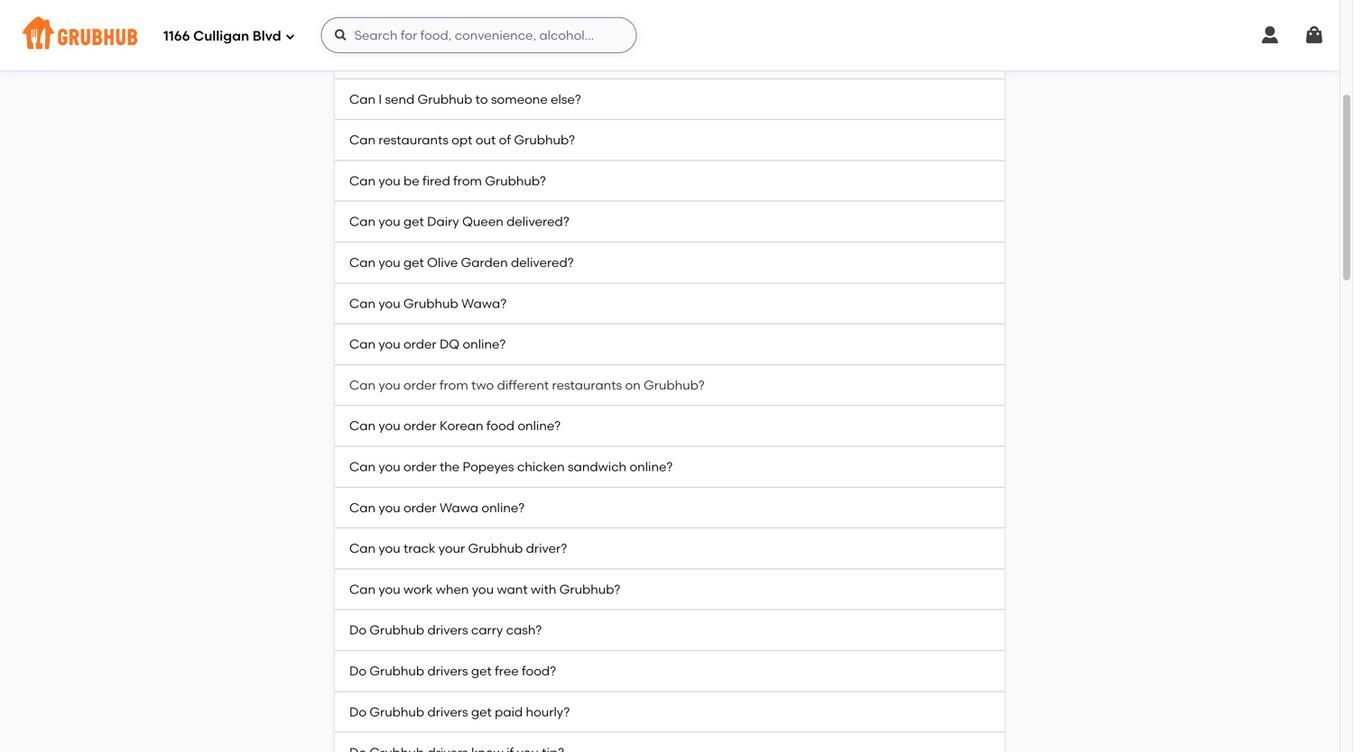 Task type: vqa. For each thing, say whether or not it's contained in the screenshot.
the Can restaurants opt out of Grubhub?
yes



Task type: locate. For each thing, give the bounding box(es) containing it.
order for wine
[[385, 10, 418, 25]]

can you get dairy queen delivered? link
[[335, 202, 1005, 243]]

restaurants
[[379, 132, 449, 148], [552, 378, 622, 393]]

10 can from the top
[[349, 378, 375, 393]]

i
[[379, 10, 382, 25], [379, 51, 382, 66], [379, 91, 382, 107]]

do inside do grubhub drivers carry cash? "link"
[[349, 623, 367, 638]]

dairy
[[427, 214, 459, 229]]

order inside "link"
[[403, 459, 437, 475]]

1 vertical spatial delivered?
[[511, 255, 574, 270]]

0 horizontal spatial restaurants
[[379, 132, 449, 148]]

you left korean
[[379, 419, 400, 434]]

i for order
[[379, 10, 382, 25]]

you for can you order korean food online?
[[379, 419, 400, 434]]

drivers
[[427, 623, 468, 638], [427, 664, 468, 679], [427, 705, 468, 720]]

delivered?
[[506, 214, 569, 229], [511, 255, 574, 270]]

restaurants right different
[[552, 378, 622, 393]]

3 can from the top
[[349, 91, 375, 107]]

1 vertical spatial from
[[453, 173, 482, 189]]

0 vertical spatial delivered?
[[506, 214, 569, 229]]

can inside can you get olive garden delivered? link
[[349, 255, 375, 270]]

order left 'dq'
[[403, 337, 437, 352]]

i left wine
[[379, 10, 382, 25]]

grubhub? right the of
[[514, 132, 575, 148]]

1 horizontal spatial on
[[625, 378, 641, 393]]

can inside can you order the popeyes chicken sandwich online? "link"
[[349, 459, 375, 475]]

14 can from the top
[[349, 541, 375, 557]]

1 do from the top
[[349, 623, 367, 638]]

on down "can you order dq online?" link
[[625, 378, 641, 393]]

1 can from the top
[[349, 10, 375, 25]]

can inside can you get dairy queen delivered? link
[[349, 214, 375, 229]]

can you order from two different restaurants on grubhub? link
[[335, 365, 1005, 406]]

1 vertical spatial i
[[379, 51, 382, 66]]

i inside can i send grubhub to someone else? link
[[379, 91, 382, 107]]

9 can from the top
[[349, 337, 375, 352]]

can inside can you order korean food online? 'link'
[[349, 419, 375, 434]]

0 vertical spatial i
[[379, 10, 382, 25]]

13 can from the top
[[349, 500, 375, 516]]

can inside can you work when you want with grubhub? "link"
[[349, 582, 375, 597]]

grubhub up can you order dq online?
[[403, 296, 458, 311]]

7 can from the top
[[349, 255, 375, 270]]

from right fired
[[453, 173, 482, 189]]

can inside can you track your grubhub driver? 'link'
[[349, 541, 375, 557]]

online? right 'dq'
[[463, 337, 506, 352]]

3 i from the top
[[379, 91, 382, 107]]

with
[[531, 582, 556, 597]]

can you get olive garden delivered? link
[[335, 243, 1005, 284]]

do for do grubhub drivers get free food?
[[349, 664, 367, 679]]

can for can you be fired from grubhub?
[[349, 173, 375, 189]]

0 vertical spatial drivers
[[427, 623, 468, 638]]

can i order wine on grubhub? link
[[335, 0, 1005, 38]]

order for the
[[403, 459, 437, 475]]

1166
[[163, 28, 190, 44]]

can inside "can you order dq online?" link
[[349, 337, 375, 352]]

you for can you track your grubhub driver?
[[379, 541, 400, 557]]

can inside can you grubhub wawa? link
[[349, 296, 375, 311]]

2 vertical spatial do
[[349, 705, 367, 720]]

can for can i send grubhub to someone else?
[[349, 91, 375, 107]]

you for can you order dq online?
[[379, 337, 400, 352]]

3 do from the top
[[349, 705, 367, 720]]

grubhub
[[418, 91, 472, 107], [403, 296, 458, 311], [468, 541, 523, 557], [370, 623, 424, 638], [370, 664, 424, 679], [370, 705, 424, 720]]

delivered? right garden in the top of the page
[[511, 255, 574, 270]]

you inside 'link'
[[379, 419, 400, 434]]

grubhub inside "link"
[[370, 623, 424, 638]]

i left send
[[379, 91, 382, 107]]

can inside can restaurants opt out of grubhub? link
[[349, 132, 375, 148]]

11 can from the top
[[349, 419, 375, 434]]

8 can from the top
[[349, 296, 375, 311]]

food?
[[522, 664, 556, 679]]

order down can you order dq online?
[[403, 378, 437, 393]]

drivers inside "link"
[[427, 623, 468, 638]]

from
[[529, 51, 557, 66], [453, 173, 482, 189], [440, 378, 468, 393]]

0 vertical spatial on
[[452, 10, 468, 25]]

can i order wine on grubhub?
[[349, 10, 532, 25]]

5 can from the top
[[349, 173, 375, 189]]

you down the can you grubhub wawa?
[[379, 337, 400, 352]]

main navigation navigation
[[0, 0, 1340, 70]]

online? down can you order korean food online? 'link'
[[630, 459, 673, 475]]

culligan
[[193, 28, 249, 44]]

you inside 'link'
[[379, 541, 400, 557]]

on
[[452, 10, 468, 25], [625, 378, 641, 393]]

0 vertical spatial do
[[349, 623, 367, 638]]

order left wine
[[385, 10, 418, 25]]

delivered? right "queen"
[[506, 214, 569, 229]]

can you track your grubhub driver?
[[349, 541, 567, 557]]

3 drivers from the top
[[427, 705, 468, 720]]

olive
[[427, 255, 458, 270]]

grubhub down work
[[370, 623, 424, 638]]

i left refuse
[[379, 51, 382, 66]]

1166 culligan blvd
[[163, 28, 281, 44]]

1 drivers from the top
[[427, 623, 468, 638]]

4 can from the top
[[349, 132, 375, 148]]

15 can from the top
[[349, 582, 375, 597]]

can you order korean food online? link
[[335, 406, 1005, 447]]

can inside can you order wawa online? link
[[349, 500, 375, 516]]

Search for food, convenience, alcohol... search field
[[321, 17, 637, 53]]

order left the
[[403, 459, 437, 475]]

online?
[[463, 337, 506, 352], [518, 419, 561, 434], [630, 459, 673, 475], [481, 500, 525, 516]]

svg image
[[334, 28, 348, 42]]

can restaurants opt out of grubhub?
[[349, 132, 575, 148]]

restaurants up 'be'
[[379, 132, 449, 148]]

you for can you order the popeyes chicken sandwich online?
[[379, 459, 400, 475]]

do inside do grubhub drivers get free food? link
[[349, 664, 367, 679]]

drivers for paid
[[427, 705, 468, 720]]

you left 'be'
[[379, 173, 400, 189]]

you down can you order dq online?
[[379, 378, 400, 393]]

do grubhub drivers carry cash? link
[[335, 611, 1005, 652]]

1 i from the top
[[379, 10, 382, 25]]

can you order the popeyes chicken sandwich online? link
[[335, 447, 1005, 488]]

drivers down the do grubhub drivers get free food?
[[427, 705, 468, 720]]

order for korean
[[403, 419, 437, 434]]

2 do from the top
[[349, 664, 367, 679]]

hourly?
[[526, 705, 570, 720]]

chicken
[[517, 459, 565, 475]]

i for refuse
[[379, 51, 382, 66]]

you left the track
[[379, 541, 400, 557]]

you
[[379, 173, 400, 189], [379, 214, 400, 229], [379, 255, 400, 270], [379, 296, 400, 311], [379, 337, 400, 352], [379, 378, 400, 393], [379, 419, 400, 434], [379, 459, 400, 475], [379, 500, 400, 516], [379, 541, 400, 557], [379, 582, 400, 597], [472, 582, 494, 597]]

you left dairy
[[379, 214, 400, 229]]

do inside do grubhub drivers get paid hourly? link
[[349, 705, 367, 720]]

can you order wawa online?
[[349, 500, 525, 516]]

order
[[385, 10, 418, 25], [403, 337, 437, 352], [403, 378, 437, 393], [403, 419, 437, 434], [403, 459, 437, 475], [403, 500, 437, 516]]

online? down the can you order the popeyes chicken sandwich online?
[[481, 500, 525, 516]]

2 drivers from the top
[[427, 664, 468, 679]]

when
[[436, 582, 469, 597]]

drivers left carry
[[427, 623, 468, 638]]

carry
[[471, 623, 503, 638]]

order left wawa
[[403, 500, 437, 516]]

1 horizontal spatial restaurants
[[552, 378, 622, 393]]

12 can from the top
[[349, 459, 375, 475]]

grubhub?
[[471, 10, 532, 25], [560, 51, 621, 66], [514, 132, 575, 148], [485, 173, 546, 189], [644, 378, 705, 393], [559, 582, 620, 597]]

you left olive
[[379, 255, 400, 270]]

sandwich
[[568, 459, 627, 475]]

can for can you work when you want with grubhub?
[[349, 582, 375, 597]]

order inside 'link'
[[403, 419, 437, 434]]

grubhub left to at the top left of the page
[[418, 91, 472, 107]]

1 vertical spatial do
[[349, 664, 367, 679]]

send
[[385, 91, 415, 107]]

or
[[426, 51, 438, 66]]

you for can you work when you want with grubhub?
[[379, 582, 400, 597]]

else?
[[551, 91, 581, 107]]

can for can you order wawa online?
[[349, 500, 375, 516]]

dq
[[440, 337, 460, 352]]

food
[[486, 419, 515, 434]]

1 vertical spatial drivers
[[427, 664, 468, 679]]

you left work
[[379, 582, 400, 597]]

2 i from the top
[[379, 51, 382, 66]]

drivers down do grubhub drivers carry cash?
[[427, 664, 468, 679]]

online? right food
[[518, 419, 561, 434]]

can for can you order from two different restaurants on grubhub?
[[349, 378, 375, 393]]

queen
[[462, 214, 503, 229]]

you left the
[[379, 459, 400, 475]]

be
[[403, 173, 419, 189]]

1 horizontal spatial svg image
[[1259, 24, 1281, 46]]

get left olive
[[403, 255, 424, 270]]

want
[[497, 582, 528, 597]]

0 vertical spatial restaurants
[[379, 132, 449, 148]]

1 vertical spatial on
[[625, 378, 641, 393]]

can you order korean food online?
[[349, 419, 561, 434]]

you left wawa
[[379, 500, 400, 516]]

grubhub? right with
[[559, 582, 620, 597]]

on right wine
[[452, 10, 468, 25]]

can for can you get dairy queen delivered?
[[349, 214, 375, 229]]

2 vertical spatial i
[[379, 91, 382, 107]]

grubhub up can you work when you want with grubhub?
[[468, 541, 523, 557]]

order left korean
[[403, 419, 437, 434]]

can
[[349, 10, 375, 25], [349, 51, 375, 66], [349, 91, 375, 107], [349, 132, 375, 148], [349, 173, 375, 189], [349, 214, 375, 229], [349, 255, 375, 270], [349, 296, 375, 311], [349, 337, 375, 352], [349, 378, 375, 393], [349, 419, 375, 434], [349, 459, 375, 475], [349, 500, 375, 516], [349, 541, 375, 557], [349, 582, 375, 597]]

i inside the can i order wine on grubhub? link
[[379, 10, 382, 25]]

can for can i order wine on grubhub?
[[349, 10, 375, 25]]

i inside can i refuse or modify orders from grubhub? link
[[379, 51, 382, 66]]

svg image
[[1259, 24, 1281, 46], [1303, 24, 1325, 46], [285, 31, 296, 42]]

can inside can i send grubhub to someone else? link
[[349, 91, 375, 107]]

2 vertical spatial drivers
[[427, 705, 468, 720]]

6 can from the top
[[349, 214, 375, 229]]

modify
[[441, 51, 484, 66]]

get
[[403, 214, 424, 229], [403, 255, 424, 270], [471, 664, 492, 679], [471, 705, 492, 720]]

i for send
[[379, 91, 382, 107]]

you for can you be fired from grubhub?
[[379, 173, 400, 189]]

can you order wawa online? link
[[335, 488, 1005, 529]]

orders
[[487, 51, 526, 66]]

you for can you order wawa online?
[[379, 500, 400, 516]]

do
[[349, 623, 367, 638], [349, 664, 367, 679], [349, 705, 367, 720]]

you up can you order dq online?
[[379, 296, 400, 311]]

can inside can i refuse or modify orders from grubhub? link
[[349, 51, 375, 66]]

2 can from the top
[[349, 51, 375, 66]]

2 horizontal spatial svg image
[[1303, 24, 1325, 46]]

can inside can you be fired from grubhub? link
[[349, 173, 375, 189]]

can you order the popeyes chicken sandwich online?
[[349, 459, 673, 475]]

from right orders
[[529, 51, 557, 66]]

from left two
[[440, 378, 468, 393]]



Task type: describe. For each thing, give the bounding box(es) containing it.
your
[[438, 541, 465, 557]]

popeyes
[[463, 459, 514, 475]]

can you order dq online?
[[349, 337, 506, 352]]

grubhub inside 'link'
[[468, 541, 523, 557]]

wawa?
[[461, 296, 507, 311]]

can you work when you want with grubhub? link
[[335, 570, 1005, 611]]

grubhub down the do grubhub drivers get free food?
[[370, 705, 424, 720]]

get left free
[[471, 664, 492, 679]]

wine
[[421, 10, 449, 25]]

can you track your grubhub driver? link
[[335, 529, 1005, 570]]

can you grubhub wawa? link
[[335, 284, 1005, 325]]

order for wawa
[[403, 500, 437, 516]]

can you get dairy queen delivered?
[[349, 214, 569, 229]]

can for can you order dq online?
[[349, 337, 375, 352]]

someone
[[491, 91, 548, 107]]

get left dairy
[[403, 214, 424, 229]]

blvd
[[252, 28, 281, 44]]

can you grubhub wawa?
[[349, 296, 507, 311]]

0 horizontal spatial svg image
[[285, 31, 296, 42]]

garden
[[461, 255, 508, 270]]

track
[[403, 541, 435, 557]]

to
[[475, 91, 488, 107]]

drivers for free
[[427, 664, 468, 679]]

grubhub? up orders
[[471, 10, 532, 25]]

delivered? for can you get olive garden delivered?
[[511, 255, 574, 270]]

grubhub? down the of
[[485, 173, 546, 189]]

do grubhub drivers get paid hourly? link
[[335, 693, 1005, 733]]

out
[[476, 132, 496, 148]]

can you be fired from grubhub?
[[349, 173, 546, 189]]

do grubhub drivers get free food?
[[349, 664, 556, 679]]

the
[[440, 459, 460, 475]]

work
[[403, 582, 433, 597]]

cash?
[[506, 623, 542, 638]]

do grubhub drivers get paid hourly?
[[349, 705, 570, 720]]

do grubhub drivers carry cash?
[[349, 623, 542, 638]]

can for can you get olive garden delivered?
[[349, 255, 375, 270]]

get left the "paid"
[[471, 705, 492, 720]]

korean
[[440, 419, 483, 434]]

grubhub? inside "link"
[[559, 582, 620, 597]]

can i refuse or modify orders from grubhub?
[[349, 51, 621, 66]]

can for can you track your grubhub driver?
[[349, 541, 375, 557]]

can you be fired from grubhub? link
[[335, 161, 1005, 202]]

can i refuse or modify orders from grubhub? link
[[335, 38, 1005, 79]]

you for can you get olive garden delivered?
[[379, 255, 400, 270]]

can for can you order korean food online?
[[349, 419, 375, 434]]

can you order dq online? link
[[335, 325, 1005, 365]]

refuse
[[385, 51, 423, 66]]

you for can you get dairy queen delivered?
[[379, 214, 400, 229]]

can you order from two different restaurants on grubhub?
[[349, 378, 705, 393]]

different
[[497, 378, 549, 393]]

paid
[[495, 705, 523, 720]]

you left want at the left
[[472, 582, 494, 597]]

do grubhub drivers get free food? link
[[335, 652, 1005, 693]]

free
[[495, 664, 519, 679]]

can for can i refuse or modify orders from grubhub?
[[349, 51, 375, 66]]

order for dq
[[403, 337, 437, 352]]

2 vertical spatial from
[[440, 378, 468, 393]]

you for can you grubhub wawa?
[[379, 296, 400, 311]]

grubhub down do grubhub drivers carry cash?
[[370, 664, 424, 679]]

delivered? for can you get dairy queen delivered?
[[506, 214, 569, 229]]

can for can restaurants opt out of grubhub?
[[349, 132, 375, 148]]

two
[[471, 378, 494, 393]]

can for can you grubhub wawa?
[[349, 296, 375, 311]]

grubhub? up else? at the left of the page
[[560, 51, 621, 66]]

can you work when you want with grubhub?
[[349, 582, 620, 597]]

grubhub? down "can you order dq online?" link
[[644, 378, 705, 393]]

0 horizontal spatial on
[[452, 10, 468, 25]]

can you get olive garden delivered?
[[349, 255, 574, 270]]

1 vertical spatial restaurants
[[552, 378, 622, 393]]

can for can you order the popeyes chicken sandwich online?
[[349, 459, 375, 475]]

0 vertical spatial from
[[529, 51, 557, 66]]

online? inside "link"
[[630, 459, 673, 475]]

online? inside 'link'
[[518, 419, 561, 434]]

order for from
[[403, 378, 437, 393]]

can restaurants opt out of grubhub? link
[[335, 120, 1005, 161]]

drivers for cash?
[[427, 623, 468, 638]]

can i send grubhub to someone else?
[[349, 91, 581, 107]]

fired
[[422, 173, 450, 189]]

do for do grubhub drivers get paid hourly?
[[349, 705, 367, 720]]

driver?
[[526, 541, 567, 557]]

opt
[[452, 132, 473, 148]]

can i send grubhub to someone else? link
[[335, 79, 1005, 120]]

wawa
[[440, 500, 478, 516]]

of
[[499, 132, 511, 148]]

you for can you order from two different restaurants on grubhub?
[[379, 378, 400, 393]]

do for do grubhub drivers carry cash?
[[349, 623, 367, 638]]



